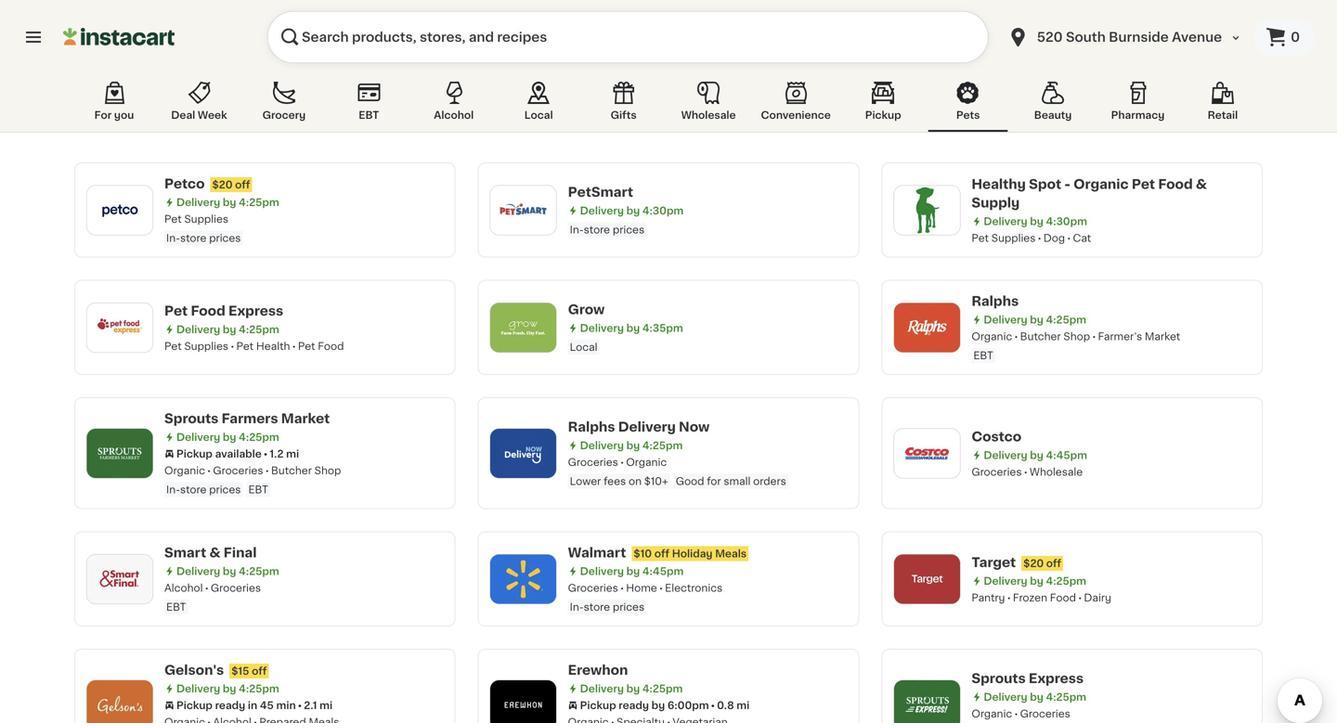 Task type: describe. For each thing, give the bounding box(es) containing it.
good
[[676, 477, 705, 487]]

delivery for grow logo
[[580, 323, 624, 334]]

2 520 south burnside avenue button from the left
[[1008, 11, 1243, 63]]

4:25pm for erewhon
[[643, 684, 683, 694]]

by for petco logo
[[223, 197, 236, 208]]

4:45pm for wholesale
[[1046, 450, 1088, 461]]

4:35pm
[[643, 323, 683, 334]]

target logo image
[[903, 555, 952, 604]]

delivery by 4:25pm down 'petco $20 off'
[[177, 197, 279, 208]]

pet supplies dog cat
[[972, 233, 1092, 243]]

cat
[[1073, 233, 1092, 243]]

local inside "button"
[[525, 110, 553, 120]]

wholesale button
[[669, 78, 749, 132]]

delivery by 4:25pm for sprouts express
[[984, 693, 1087, 703]]

shop inside organic butcher shop farmer's market ebt
[[1064, 332, 1091, 342]]

by for costco logo
[[1030, 450, 1044, 461]]

delivery for healthy spot - organic pet food & supply logo
[[984, 216, 1028, 226]]

off for walmart
[[655, 549, 670, 559]]

for you button
[[74, 78, 154, 132]]

now
[[679, 421, 710, 434]]

organic inside groceries organic lower fees on $10+ good for small orders
[[626, 458, 667, 468]]

ralphs delivery now logo image
[[499, 429, 548, 478]]

4:25pm for sprouts farmers market
[[239, 432, 279, 443]]

pickup button
[[844, 78, 924, 132]]

2.1
[[304, 701, 317, 711]]

small
[[724, 477, 751, 487]]

ebt inside organic groceries butcher shop in-store prices ebt
[[248, 485, 268, 495]]

Search field
[[268, 11, 989, 63]]

sprouts for sprouts express
[[972, 673, 1026, 686]]

$15
[[232, 667, 249, 677]]

1.2
[[270, 449, 284, 459]]

alcohol button
[[414, 78, 494, 132]]

sprouts farmers market logo image
[[96, 429, 144, 478]]

instacart image
[[63, 26, 175, 48]]

supplies for pet food express
[[184, 341, 229, 351]]

groceries down sprouts express
[[1021, 709, 1071, 719]]

4:25pm for smart & final
[[239, 567, 279, 577]]

week
[[198, 110, 227, 120]]

sprouts express logo image
[[903, 681, 952, 724]]

pickup for pickup available
[[177, 449, 213, 459]]

organic groceries butcher shop in-store prices ebt
[[164, 466, 341, 495]]

pickup for pickup ready by 6:00pm
[[580, 701, 616, 711]]

ebt button
[[329, 78, 409, 132]]

by for healthy spot - organic pet food & supply logo
[[1030, 216, 1044, 226]]

2.1 mi
[[304, 701, 333, 711]]

organic for organic groceries
[[972, 709, 1013, 719]]

ready for in
[[215, 701, 245, 711]]

delivery for ralphs logo
[[984, 315, 1028, 325]]

0 horizontal spatial express
[[229, 304, 284, 317]]

petsmart
[[568, 186, 634, 199]]

supply
[[972, 196, 1020, 209]]

pet supplies in-store prices
[[164, 214, 241, 243]]

1 horizontal spatial mi
[[320, 701, 333, 711]]

1 vertical spatial &
[[209, 547, 221, 560]]

food inside healthy spot - organic pet food & supply
[[1159, 178, 1193, 191]]

petsmart logo image
[[499, 186, 548, 234]]

delivery for erewhon logo
[[580, 684, 624, 694]]

4:25pm for ralphs
[[1046, 315, 1087, 325]]

grow
[[568, 303, 605, 316]]

pickup ready by 6:00pm
[[580, 701, 709, 711]]

ebt inside alcohol groceries ebt
[[166, 602, 186, 613]]

spot
[[1029, 178, 1062, 191]]

for
[[94, 110, 112, 120]]

healthy
[[972, 178, 1026, 191]]

prices inside organic groceries butcher shop in-store prices ebt
[[209, 485, 241, 495]]

0 horizontal spatial market
[[281, 412, 330, 425]]

alcohol groceries ebt
[[164, 583, 261, 613]]

0.8 mi
[[717, 701, 750, 711]]

ralphs for ralphs
[[972, 295, 1019, 308]]

costco
[[972, 430, 1022, 443]]

frozen
[[1013, 593, 1048, 603]]

deal week
[[171, 110, 227, 120]]

farmer's
[[1098, 332, 1143, 342]]

organic groceries
[[972, 709, 1071, 719]]

1 520 south burnside avenue button from the left
[[997, 11, 1254, 63]]

deal
[[171, 110, 195, 120]]

delivery by 4:25pm for ralphs
[[984, 315, 1087, 325]]

ready for by
[[619, 701, 649, 711]]

final
[[224, 547, 257, 560]]

food right health
[[318, 341, 344, 351]]

shop inside organic groceries butcher shop in-store prices ebt
[[315, 466, 341, 476]]

delivery by 4:45pm for home
[[580, 567, 684, 577]]

delivery by 4:30pm for healthy spot - organic pet food & supply
[[984, 216, 1088, 226]]

organic butcher shop farmer's market ebt
[[972, 332, 1181, 361]]

pickup available
[[177, 449, 262, 459]]

pets
[[957, 110, 980, 120]]

butcher inside organic butcher shop farmer's market ebt
[[1021, 332, 1061, 342]]

$20 for petco
[[212, 180, 233, 190]]

0 button
[[1254, 19, 1315, 56]]

target $20 off
[[972, 556, 1062, 569]]

groceries down costco on the bottom of the page
[[972, 467, 1022, 477]]

$10+
[[644, 477, 669, 487]]

store inside organic groceries butcher shop in-store prices ebt
[[180, 485, 207, 495]]

delivery for ralphs delivery now logo
[[580, 441, 624, 451]]

organic for organic butcher shop farmer's market ebt
[[972, 332, 1013, 342]]

dairy
[[1084, 593, 1112, 603]]

petco logo image
[[96, 186, 144, 234]]

prices inside pet supplies in-store prices
[[209, 233, 241, 243]]

sprouts farmers market
[[164, 412, 330, 425]]

ebt inside button
[[359, 110, 379, 120]]

groceries wholesale
[[972, 467, 1083, 477]]

orders
[[753, 477, 787, 487]]

sprouts express
[[972, 673, 1084, 686]]

erewhon
[[568, 664, 628, 677]]

by for erewhon logo
[[627, 684, 640, 694]]

petco
[[164, 177, 205, 190]]

walmart
[[568, 547, 627, 560]]

4:25pm for sprouts express
[[1046, 693, 1087, 703]]

4:30pm for petsmart
[[643, 206, 684, 216]]

alcohol for alcohol groceries ebt
[[164, 583, 203, 594]]

healthy spot - organic pet food & supply
[[972, 178, 1208, 209]]

for you
[[94, 110, 134, 120]]

groceries inside organic groceries butcher shop in-store prices ebt
[[213, 466, 263, 476]]

dog
[[1044, 233, 1066, 243]]

walmart $10 off holiday meals
[[568, 547, 747, 560]]

store down petsmart
[[584, 225, 610, 235]]

organic inside healthy spot - organic pet food & supply
[[1074, 178, 1129, 191]]

0.8
[[717, 701, 734, 711]]

delivery for sprouts express logo
[[984, 693, 1028, 703]]

for
[[707, 477, 721, 487]]

home
[[626, 583, 657, 594]]

deal week button
[[159, 78, 239, 132]]

retail button
[[1183, 78, 1263, 132]]

in
[[248, 701, 257, 711]]

pickup for pickup ready in 45 min
[[177, 701, 213, 711]]

4:25pm for pet food express
[[239, 324, 279, 335]]

target
[[972, 556, 1016, 569]]

delivery by 4:25pm for ralphs delivery now
[[580, 441, 683, 451]]

off for gelson's
[[252, 667, 267, 677]]

mi for erewhon
[[737, 701, 750, 711]]

in- inside pet supplies in-store prices
[[166, 233, 180, 243]]

pickup for pickup
[[866, 110, 902, 120]]

1 horizontal spatial local
[[570, 342, 598, 353]]

0
[[1291, 31, 1301, 44]]

pet food express
[[164, 304, 284, 317]]

ralphs delivery now
[[568, 421, 710, 434]]

sprouts for sprouts farmers market
[[164, 412, 219, 425]]

delivery for petsmart logo
[[580, 206, 624, 216]]

by for the gelson's logo
[[223, 684, 236, 694]]

supplies for healthy spot - organic pet food & supply
[[992, 233, 1036, 243]]

delivery for sprouts farmers market logo
[[177, 432, 220, 443]]

wholesale inside button
[[681, 110, 736, 120]]

ebt inside organic butcher shop farmer's market ebt
[[974, 351, 994, 361]]

grocery button
[[244, 78, 324, 132]]

delivery for target logo
[[984, 576, 1028, 586]]

pantry
[[972, 593, 1006, 603]]

petco $20 off
[[164, 177, 250, 190]]

pharmacy button
[[1099, 78, 1178, 132]]

delivery for smart & final logo
[[177, 567, 220, 577]]

1.2 mi
[[270, 449, 299, 459]]

smart & final
[[164, 547, 257, 560]]

pet food express logo image
[[96, 304, 144, 352]]

groceries inside groceries home electronics in-store prices
[[568, 583, 619, 594]]

local button
[[499, 78, 579, 132]]

health
[[256, 341, 290, 351]]

groceries organic lower fees on $10+ good for small orders
[[568, 458, 787, 487]]



Task type: locate. For each thing, give the bounding box(es) containing it.
delivery by 4:25pm up organic butcher shop farmer's market ebt
[[984, 315, 1087, 325]]

min
[[276, 701, 296, 711]]

organic right -
[[1074, 178, 1129, 191]]

shop categories tab list
[[74, 78, 1263, 132]]

mi for sprouts farmers market
[[286, 449, 299, 459]]

1 vertical spatial butcher
[[271, 466, 312, 476]]

groceries down final
[[211, 583, 261, 594]]

0 horizontal spatial butcher
[[271, 466, 312, 476]]

0 vertical spatial shop
[[1064, 332, 1091, 342]]

beauty
[[1035, 110, 1072, 120]]

pharmacy
[[1112, 110, 1165, 120]]

groceries inside groceries organic lower fees on $10+ good for small orders
[[568, 458, 619, 468]]

lower
[[570, 477, 601, 487]]

ralphs logo image
[[903, 304, 952, 352]]

1 vertical spatial wholesale
[[1030, 467, 1083, 477]]

off inside walmart $10 off holiday meals
[[655, 549, 670, 559]]

gifts
[[611, 110, 637, 120]]

delivery
[[177, 197, 220, 208], [580, 206, 624, 216], [984, 216, 1028, 226], [984, 315, 1028, 325], [580, 323, 624, 334], [177, 324, 220, 335], [618, 421, 676, 434], [177, 432, 220, 443], [580, 441, 624, 451], [984, 450, 1028, 461], [177, 567, 220, 577], [580, 567, 624, 577], [984, 576, 1028, 586], [177, 684, 220, 694], [580, 684, 624, 694], [984, 693, 1028, 703]]

grow logo image
[[499, 304, 548, 352]]

by up groceries wholesale
[[1030, 450, 1044, 461]]

by for grow logo
[[627, 323, 640, 334]]

erewhon logo image
[[499, 681, 548, 724]]

4:45pm down walmart $10 off holiday meals
[[643, 567, 684, 577]]

smart & final logo image
[[96, 555, 144, 604]]

delivery by 4:25pm
[[177, 197, 279, 208], [984, 315, 1087, 325], [177, 324, 279, 335], [177, 432, 279, 443], [580, 441, 683, 451], [177, 567, 279, 577], [984, 576, 1087, 586], [177, 684, 279, 694], [580, 684, 683, 694], [984, 693, 1087, 703]]

by up pet supplies dog cat
[[1030, 216, 1044, 226]]

supplies down 'petco $20 off'
[[184, 214, 229, 224]]

avenue
[[1173, 31, 1223, 44]]

0 horizontal spatial 4:45pm
[[643, 567, 684, 577]]

organic inside organic butcher shop farmer's market ebt
[[972, 332, 1013, 342]]

smart
[[164, 547, 206, 560]]

ebt right ralphs logo
[[974, 351, 994, 361]]

0 horizontal spatial &
[[209, 547, 221, 560]]

delivery by 4:45pm for wholesale
[[984, 450, 1088, 461]]

delivery up organic butcher shop farmer's market ebt
[[984, 315, 1028, 325]]

convenience
[[761, 110, 831, 120]]

0 horizontal spatial wholesale
[[681, 110, 736, 120]]

in- inside groceries home electronics in-store prices
[[570, 602, 584, 613]]

alcohol for alcohol
[[434, 110, 474, 120]]

1 vertical spatial 4:45pm
[[643, 567, 684, 577]]

1 vertical spatial alcohol
[[164, 583, 203, 594]]

delivery for the gelson's logo
[[177, 684, 220, 694]]

520
[[1037, 31, 1063, 44]]

off inside the gelson's $15 off
[[252, 667, 267, 677]]

0 horizontal spatial ralphs
[[568, 421, 615, 434]]

prices
[[613, 225, 645, 235], [209, 233, 241, 243], [209, 485, 241, 495], [613, 602, 645, 613]]

alcohol inside alcohol groceries ebt
[[164, 583, 203, 594]]

0 vertical spatial delivery by 4:45pm
[[984, 450, 1088, 461]]

delivery by 4:30pm for petsmart
[[580, 206, 684, 216]]

organic inside organic groceries butcher shop in-store prices ebt
[[164, 466, 205, 476]]

supplies down the supply
[[992, 233, 1036, 243]]

by for ralphs logo
[[1030, 315, 1044, 325]]

by left 6:00pm at the bottom of page
[[652, 701, 665, 711]]

pickup down erewhon
[[580, 701, 616, 711]]

4:25pm
[[239, 197, 279, 208], [1046, 315, 1087, 325], [239, 324, 279, 335], [239, 432, 279, 443], [643, 441, 683, 451], [239, 567, 279, 577], [1046, 576, 1087, 586], [239, 684, 279, 694], [643, 684, 683, 694], [1046, 693, 1087, 703]]

0 vertical spatial 4:45pm
[[1046, 450, 1088, 461]]

4:25pm up groceries organic lower fees on $10+ good for small orders
[[643, 441, 683, 451]]

in- down petsmart
[[570, 225, 584, 235]]

sprouts up the organic groceries on the right
[[972, 673, 1026, 686]]

ebt down smart
[[166, 602, 186, 613]]

groceries down walmart
[[568, 583, 619, 594]]

express up pet supplies pet health pet food
[[229, 304, 284, 317]]

mi right 2.1
[[320, 701, 333, 711]]

in- down the pickup available
[[166, 485, 180, 495]]

ebt
[[359, 110, 379, 120], [974, 351, 994, 361], [248, 485, 268, 495], [166, 602, 186, 613]]

by down 'petco $20 off'
[[223, 197, 236, 208]]

gelson's
[[164, 664, 224, 677]]

4:25pm up pet supplies pet health pet food
[[239, 324, 279, 335]]

delivery for pet food express logo in the top of the page
[[177, 324, 220, 335]]

food
[[1159, 178, 1193, 191], [191, 304, 226, 317], [318, 341, 344, 351], [1050, 593, 1077, 603]]

ralphs
[[972, 295, 1019, 308], [568, 421, 615, 434]]

0 vertical spatial alcohol
[[434, 110, 474, 120]]

market inside organic butcher shop farmer's market ebt
[[1145, 332, 1181, 342]]

2 vertical spatial supplies
[[184, 341, 229, 351]]

1 horizontal spatial wholesale
[[1030, 467, 1083, 477]]

food right frozen
[[1050, 593, 1077, 603]]

0 horizontal spatial mi
[[286, 449, 299, 459]]

by for sprouts farmers market logo
[[223, 432, 236, 443]]

4:25pm down final
[[239, 567, 279, 577]]

by up pickup ready by 6:00pm
[[627, 684, 640, 694]]

beauty button
[[1014, 78, 1093, 132]]

1 vertical spatial ralphs
[[568, 421, 615, 434]]

sprouts
[[164, 412, 219, 425], [972, 673, 1026, 686]]

fees
[[604, 477, 626, 487]]

delivery down 'grow'
[[580, 323, 624, 334]]

food up pet supplies pet health pet food
[[191, 304, 226, 317]]

by up in-store prices at the left
[[627, 206, 640, 216]]

2 ready from the left
[[619, 701, 649, 711]]

meals
[[715, 549, 747, 559]]

in- inside organic groceries butcher shop in-store prices ebt
[[166, 485, 180, 495]]

by down pet food express
[[223, 324, 236, 335]]

ralphs for ralphs delivery now
[[568, 421, 615, 434]]

0 horizontal spatial delivery by 4:30pm
[[580, 206, 684, 216]]

organic down sprouts express
[[972, 709, 1013, 719]]

0 horizontal spatial $20
[[212, 180, 233, 190]]

wholesale
[[681, 110, 736, 120], [1030, 467, 1083, 477]]

delivery by 4:35pm
[[580, 323, 683, 334]]

2 horizontal spatial mi
[[737, 701, 750, 711]]

delivery down target $20 off
[[984, 576, 1028, 586]]

groceries inside alcohol groceries ebt
[[211, 583, 261, 594]]

by
[[223, 197, 236, 208], [627, 206, 640, 216], [1030, 216, 1044, 226], [1030, 315, 1044, 325], [627, 323, 640, 334], [223, 324, 236, 335], [223, 432, 236, 443], [627, 441, 640, 451], [1030, 450, 1044, 461], [223, 567, 236, 577], [627, 567, 640, 577], [1030, 576, 1044, 586], [223, 684, 236, 694], [627, 684, 640, 694], [1030, 693, 1044, 703], [652, 701, 665, 711]]

0 vertical spatial wholesale
[[681, 110, 736, 120]]

delivery by 4:25pm up pickup ready by 6:00pm
[[580, 684, 683, 694]]

by up pantry frozen food dairy
[[1030, 576, 1044, 586]]

1 vertical spatial $20
[[1024, 559, 1044, 569]]

market up '1.2 mi'
[[281, 412, 330, 425]]

on
[[629, 477, 642, 487]]

alcohol right ebt button
[[434, 110, 474, 120]]

1 horizontal spatial shop
[[1064, 332, 1091, 342]]

4:30pm up in-store prices at the left
[[643, 206, 684, 216]]

delivery by 4:25pm down ralphs delivery now at the bottom of the page
[[580, 441, 683, 451]]

1 horizontal spatial delivery by 4:45pm
[[984, 450, 1088, 461]]

south
[[1066, 31, 1106, 44]]

butcher
[[1021, 332, 1061, 342], [271, 466, 312, 476]]

& left final
[[209, 547, 221, 560]]

by for sprouts express logo
[[1030, 693, 1044, 703]]

pantry frozen food dairy
[[972, 593, 1112, 603]]

alcohol down smart
[[164, 583, 203, 594]]

by down final
[[223, 567, 236, 577]]

4:25pm for ralphs delivery now
[[643, 441, 683, 451]]

delivery up the pickup available
[[177, 432, 220, 443]]

electronics
[[665, 583, 723, 594]]

1 horizontal spatial butcher
[[1021, 332, 1061, 342]]

4:25pm down 'petco $20 off'
[[239, 197, 279, 208]]

express up the organic groceries on the right
[[1029, 673, 1084, 686]]

off inside target $20 off
[[1047, 559, 1062, 569]]

pickup down the gelson's
[[177, 701, 213, 711]]

express
[[229, 304, 284, 317], [1029, 673, 1084, 686]]

&
[[1196, 178, 1208, 191], [209, 547, 221, 560]]

by down sprouts express
[[1030, 693, 1044, 703]]

delivery for walmart logo on the left
[[580, 567, 624, 577]]

grocery
[[262, 110, 306, 120]]

0 vertical spatial local
[[525, 110, 553, 120]]

pet supplies pet health pet food
[[164, 341, 344, 351]]

retail
[[1208, 110, 1239, 120]]

0 vertical spatial supplies
[[184, 214, 229, 224]]

store inside groceries home electronics in-store prices
[[584, 602, 610, 613]]

by for walmart logo on the left
[[627, 567, 640, 577]]

groceries home electronics in-store prices
[[568, 583, 723, 613]]

in-
[[570, 225, 584, 235], [166, 233, 180, 243], [166, 485, 180, 495], [570, 602, 584, 613]]

delivery by 4:25pm for pet food express
[[177, 324, 279, 335]]

$20 for target
[[1024, 559, 1044, 569]]

4:45pm
[[1046, 450, 1088, 461], [643, 567, 684, 577]]

delivery by 4:45pm up groceries wholesale
[[984, 450, 1088, 461]]

off right $15
[[252, 667, 267, 677]]

delivery down the supply
[[984, 216, 1028, 226]]

in-store prices
[[570, 225, 645, 235]]

available
[[215, 449, 262, 459]]

4:25pm up in
[[239, 684, 279, 694]]

pets button
[[929, 78, 1009, 132]]

delivery for costco logo
[[984, 450, 1028, 461]]

in- down walmart
[[570, 602, 584, 613]]

1 horizontal spatial ready
[[619, 701, 649, 711]]

by for target logo
[[1030, 576, 1044, 586]]

delivery by 4:25pm up the pickup available
[[177, 432, 279, 443]]

& inside healthy spot - organic pet food & supply
[[1196, 178, 1208, 191]]

0 horizontal spatial 4:30pm
[[643, 206, 684, 216]]

0 vertical spatial express
[[229, 304, 284, 317]]

delivery by 4:25pm for erewhon
[[580, 684, 683, 694]]

0 vertical spatial $20
[[212, 180, 233, 190]]

organic for organic groceries butcher shop in-store prices ebt
[[164, 466, 205, 476]]

supplies inside pet supplies in-store prices
[[184, 214, 229, 224]]

$20 inside 'petco $20 off'
[[212, 180, 233, 190]]

food down pharmacy at the right
[[1159, 178, 1193, 191]]

you
[[114, 110, 134, 120]]

1 horizontal spatial &
[[1196, 178, 1208, 191]]

delivery down walmart
[[580, 567, 624, 577]]

butcher left farmer's
[[1021, 332, 1061, 342]]

ebt right grocery
[[359, 110, 379, 120]]

45
[[260, 701, 274, 711]]

delivery by 4:30pm up pet supplies dog cat
[[984, 216, 1088, 226]]

off up pantry frozen food dairy
[[1047, 559, 1062, 569]]

store
[[584, 225, 610, 235], [180, 233, 207, 243], [180, 485, 207, 495], [584, 602, 610, 613]]

delivery for petco logo
[[177, 197, 220, 208]]

0 horizontal spatial ready
[[215, 701, 245, 711]]

off inside 'petco $20 off'
[[235, 180, 250, 190]]

gelson's $15 off
[[164, 664, 267, 677]]

1 horizontal spatial express
[[1029, 673, 1084, 686]]

by for pet food express logo in the top of the page
[[223, 324, 236, 335]]

off for target
[[1047, 559, 1062, 569]]

pickup left pets
[[866, 110, 902, 120]]

1 horizontal spatial 4:45pm
[[1046, 450, 1088, 461]]

ralphs down pet supplies dog cat
[[972, 295, 1019, 308]]

off right $10
[[655, 549, 670, 559]]

0 vertical spatial sprouts
[[164, 412, 219, 425]]

0 horizontal spatial local
[[525, 110, 553, 120]]

off right petco
[[235, 180, 250, 190]]

$20 inside target $20 off
[[1024, 559, 1044, 569]]

0 horizontal spatial shop
[[315, 466, 341, 476]]

1 vertical spatial delivery by 4:45pm
[[580, 567, 684, 577]]

4:25pm up pantry frozen food dairy
[[1046, 576, 1087, 586]]

delivery by 4:25pm up pickup ready in 45 min
[[177, 684, 279, 694]]

1 vertical spatial shop
[[315, 466, 341, 476]]

1 vertical spatial sprouts
[[972, 673, 1026, 686]]

gifts button
[[584, 78, 664, 132]]

pickup inside button
[[866, 110, 902, 120]]

1 horizontal spatial alcohol
[[434, 110, 474, 120]]

delivery by 4:45pm up home
[[580, 567, 684, 577]]

by left 4:35pm
[[627, 323, 640, 334]]

None search field
[[268, 11, 989, 63]]

by down ralphs delivery now at the bottom of the page
[[627, 441, 640, 451]]

1 horizontal spatial 4:30pm
[[1046, 216, 1088, 226]]

farmers
[[222, 412, 278, 425]]

delivery left 'now'
[[618, 421, 676, 434]]

$20 right petco
[[212, 180, 233, 190]]

0 horizontal spatial delivery by 4:45pm
[[580, 567, 684, 577]]

ready
[[215, 701, 245, 711], [619, 701, 649, 711]]

pet inside healthy spot - organic pet food & supply
[[1132, 178, 1156, 191]]

0 horizontal spatial sprouts
[[164, 412, 219, 425]]

delivery by 4:25pm up frozen
[[984, 576, 1087, 586]]

walmart logo image
[[499, 555, 548, 604]]

by for smart & final logo
[[223, 567, 236, 577]]

mi right "0.8"
[[737, 701, 750, 711]]

holiday
[[672, 549, 713, 559]]

1 horizontal spatial market
[[1145, 332, 1181, 342]]

& down retail button
[[1196, 178, 1208, 191]]

4:25pm down sprouts express
[[1046, 693, 1087, 703]]

1 vertical spatial market
[[281, 412, 330, 425]]

ready down erewhon
[[619, 701, 649, 711]]

costco logo image
[[903, 429, 952, 478]]

delivery by 4:25pm for sprouts farmers market
[[177, 432, 279, 443]]

delivery by 4:25pm down pet food express
[[177, 324, 279, 335]]

pet inside pet supplies in-store prices
[[164, 214, 182, 224]]

delivery up fees
[[580, 441, 624, 451]]

4:30pm for healthy spot - organic pet food & supply
[[1046, 216, 1088, 226]]

1 horizontal spatial sprouts
[[972, 673, 1026, 686]]

0 vertical spatial &
[[1196, 178, 1208, 191]]

4:45pm up groceries wholesale
[[1046, 450, 1088, 461]]

by for ralphs delivery now logo
[[627, 441, 640, 451]]

520 south burnside avenue
[[1037, 31, 1223, 44]]

delivery down 'petco $20 off'
[[177, 197, 220, 208]]

groceries up lower
[[568, 458, 619, 468]]

4:30pm up dog
[[1046, 216, 1088, 226]]

by up available
[[223, 432, 236, 443]]

convenience button
[[754, 78, 839, 132]]

prices inside groceries home electronics in-store prices
[[613, 602, 645, 613]]

delivery by 4:25pm down sprouts express
[[984, 693, 1087, 703]]

organic down the pickup available
[[164, 466, 205, 476]]

by up organic butcher shop farmer's market ebt
[[1030, 315, 1044, 325]]

butcher inside organic groceries butcher shop in-store prices ebt
[[271, 466, 312, 476]]

0 vertical spatial market
[[1145, 332, 1181, 342]]

delivery by 4:25pm down final
[[177, 567, 279, 577]]

in- down petco
[[166, 233, 180, 243]]

supplies down pet food express
[[184, 341, 229, 351]]

1 horizontal spatial $20
[[1024, 559, 1044, 569]]

1 vertical spatial supplies
[[992, 233, 1036, 243]]

alcohol inside button
[[434, 110, 474, 120]]

prices down home
[[613, 602, 645, 613]]

0 vertical spatial butcher
[[1021, 332, 1061, 342]]

gelson's logo image
[[96, 681, 144, 724]]

prices down the pickup available
[[209, 485, 241, 495]]

1 ready from the left
[[215, 701, 245, 711]]

1 horizontal spatial ralphs
[[972, 295, 1019, 308]]

local
[[525, 110, 553, 120], [570, 342, 598, 353]]

4:45pm for home
[[643, 567, 684, 577]]

by for petsmart logo
[[627, 206, 640, 216]]

6:00pm
[[668, 701, 709, 711]]

organic right ralphs logo
[[972, 332, 1013, 342]]

store down petco
[[180, 233, 207, 243]]

store inside pet supplies in-store prices
[[180, 233, 207, 243]]

0 vertical spatial ralphs
[[972, 295, 1019, 308]]

sprouts up the pickup available
[[164, 412, 219, 425]]

local left gifts
[[525, 110, 553, 120]]

delivery by 4:30pm up in-store prices at the left
[[580, 206, 684, 216]]

0 horizontal spatial alcohol
[[164, 583, 203, 594]]

1 vertical spatial local
[[570, 342, 598, 353]]

1 horizontal spatial delivery by 4:30pm
[[984, 216, 1088, 226]]

off for petco
[[235, 180, 250, 190]]

by up home
[[627, 567, 640, 577]]

market
[[1145, 332, 1181, 342], [281, 412, 330, 425]]

market right farmer's
[[1145, 332, 1181, 342]]

pet
[[1132, 178, 1156, 191], [164, 214, 182, 224], [972, 233, 989, 243], [164, 304, 188, 317], [164, 341, 182, 351], [236, 341, 254, 351], [298, 341, 315, 351]]

healthy spot - organic pet food & supply logo image
[[903, 186, 952, 234]]

1 vertical spatial express
[[1029, 673, 1084, 686]]

delivery by 4:25pm for smart & final
[[177, 567, 279, 577]]

$20
[[212, 180, 233, 190], [1024, 559, 1044, 569]]

burnside
[[1109, 31, 1169, 44]]

ralphs up lower
[[568, 421, 615, 434]]

-
[[1065, 178, 1071, 191]]

pickup ready in 45 min
[[177, 701, 296, 711]]

prices down petsmart
[[613, 225, 645, 235]]



Task type: vqa. For each thing, say whether or not it's contained in the screenshot.
topmost the gift
no



